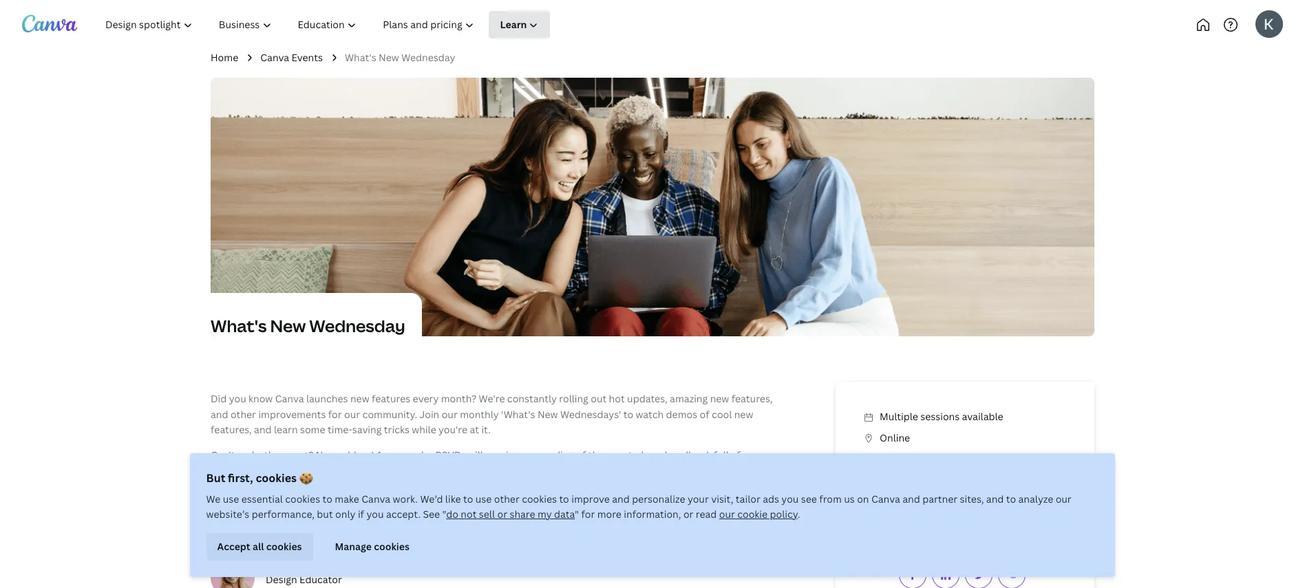 Task type: describe. For each thing, give the bounding box(es) containing it.
🍪
[[300, 471, 313, 486]]

did
[[211, 393, 227, 406]]

our up 'you're'
[[442, 408, 458, 421]]

1 or from the left
[[498, 508, 508, 521]]

cookie
[[738, 508, 768, 521]]

you inside did you know canva launches new features every month? we're constantly rolling out hot updates, amazing new features, and other improvements for our community. join our monthly 'what's new wednesdays' to watch demos of cool new features, and learn some time-saving tricks while you're at it.
[[229, 393, 246, 406]]

work.
[[393, 493, 418, 506]]

we'd
[[421, 493, 443, 506]]

personalize
[[633, 493, 686, 506]]

cookies inside button
[[374, 540, 410, 554]]

hearne-
[[293, 556, 336, 571]]

sessions
[[921, 411, 960, 424]]

1 a from the left
[[522, 449, 527, 462]]

policy
[[771, 508, 798, 521]]

new inside did you know canva launches new features every month? we're constantly rolling out hot updates, amazing new features, and other improvements for our community. join our monthly 'what's new wednesdays' to watch demos of cool new features, and learn some time-saving tricks while you're at it.
[[538, 408, 558, 421]]

our inside we use essential cookies to make canva work. we'd like to use other cookies to improve and personalize your visit, tailor ads you see from us on canva and partner sites, and to analyze our website's performance, but only if you accept. see "
[[1056, 493, 1072, 506]]

canva events
[[260, 51, 323, 64]]

month?
[[441, 393, 477, 406]]

katy hearne-church (she/her) design educator
[[266, 556, 430, 587]]

0 horizontal spatial new
[[350, 393, 370, 406]]

accept all cookies button
[[207, 534, 313, 561]]

rsvps
[[436, 449, 465, 462]]

launches
[[306, 393, 348, 406]]

while
[[412, 424, 436, 437]]

sites,
[[961, 493, 985, 506]]

but first, cookies 🍪
[[207, 471, 313, 486]]

2 the from the left
[[589, 449, 604, 462]]

from
[[820, 493, 842, 506]]

and left partner
[[903, 493, 921, 506]]

1 the from the left
[[264, 449, 280, 462]]

our up time-
[[344, 408, 360, 421]]

do not sell or share my data link
[[447, 508, 575, 521]]

only
[[336, 508, 356, 521]]

problem!
[[332, 449, 374, 462]]

canva right on
[[872, 493, 901, 506]]

top level navigation element
[[94, 11, 597, 39]]

keep
[[223, 464, 245, 477]]

katy
[[266, 556, 290, 571]]

out
[[591, 393, 607, 406]]

recording
[[530, 449, 574, 462]]

(she/her)
[[378, 556, 430, 571]]

sell
[[480, 508, 496, 521]]

amazing
[[670, 393, 708, 406]]

know
[[249, 393, 273, 406]]

1 vertical spatial for
[[582, 508, 596, 521]]

cookies up my on the bottom left of the page
[[522, 493, 557, 506]]

manage cookies button
[[324, 534, 421, 561]]

cookies up essential on the left
[[256, 471, 297, 486]]

2 horizontal spatial of
[[731, 449, 741, 462]]

our down visit,
[[720, 508, 736, 521]]

us
[[845, 493, 855, 506]]

0 horizontal spatial of
[[577, 449, 586, 462]]

and right sites,
[[987, 493, 1005, 506]]

some
[[300, 424, 325, 437]]

my
[[538, 508, 552, 521]]

1 use from the left
[[223, 493, 240, 506]]

essential
[[242, 493, 283, 506]]

canva events link
[[260, 50, 323, 66]]

canva inside did you know canva launches new features every month? we're constantly rolling out hot updates, amazing new features, and other improvements for our community. join our monthly 'what's new wednesdays' to watch demos of cool new features, and learn some time-saving tricks while you're at it.
[[275, 393, 304, 406]]

event
[[607, 449, 633, 462]]

other inside we use essential cookies to make canva work. we'd like to use other cookies to improve and personalize your visit, tailor ads you see from us on canva and partner sites, and to analyze our website's performance, but only if you accept. see "
[[495, 493, 520, 506]]

do not sell or share my data " for more information, or read our cookie policy .
[[447, 508, 801, 521]]

'what's
[[501, 408, 535, 421]]

and down did
[[211, 408, 228, 421]]

website's
[[207, 508, 250, 521]]

you up policy on the bottom right of the page
[[782, 493, 799, 506]]

updates,
[[627, 393, 668, 406]]

date.
[[293, 464, 317, 477]]

up
[[267, 464, 279, 477]]

but
[[207, 471, 226, 486]]

your
[[688, 493, 709, 506]]

home
[[211, 51, 238, 64]]

canva up if
[[362, 493, 391, 506]]

of inside did you know canva launches new features every month? we're constantly rolling out hot updates, amazing new features, and other improvements for our community. join our monthly 'what's new wednesdays' to watch demos of cool new features, and learn some time-saving tricks while you're at it.
[[700, 408, 710, 421]]

.
[[798, 508, 801, 521]]

cool
[[712, 408, 732, 421]]

free
[[880, 453, 900, 466]]

no
[[316, 449, 329, 462]]

improve
[[572, 493, 610, 506]]

saving
[[352, 424, 382, 437]]

to left analyze
[[1007, 493, 1017, 506]]

features
[[372, 393, 411, 406]]

can't
[[211, 449, 235, 462]]

accept all cookies
[[218, 540, 302, 554]]

can't make the event? no problem! anyone who rsvps will receive a recording of the event plus a handbook full of resources to keep you up to date.
[[211, 449, 789, 477]]

0 vertical spatial what's
[[345, 51, 376, 64]]

analyze
[[1019, 493, 1054, 506]]

church
[[336, 556, 376, 571]]

design
[[266, 574, 297, 587]]

multiple
[[880, 411, 919, 424]]

plus
[[635, 449, 655, 462]]

home link
[[211, 50, 238, 66]]



Task type: locate. For each thing, give the bounding box(es) containing it.
make inside we use essential cookies to make canva work. we'd like to use other cookies to improve and personalize your visit, tailor ads you see from us on canva and partner sites, and to analyze our website's performance, but only if you accept. see "
[[335, 493, 360, 506]]

cookies up (she/her)
[[374, 540, 410, 554]]

join
[[420, 408, 440, 421]]

0 vertical spatial wednesday
[[402, 51, 455, 64]]

1 horizontal spatial "
[[575, 508, 580, 521]]

0 horizontal spatial new
[[270, 315, 306, 338]]

hot
[[609, 393, 625, 406]]

our right analyze
[[1056, 493, 1072, 506]]

0 horizontal spatial features,
[[211, 424, 252, 437]]

we're
[[479, 393, 505, 406]]

use up sell
[[476, 493, 492, 506]]

you
[[229, 393, 246, 406], [247, 464, 265, 477], [782, 493, 799, 506], [367, 508, 384, 521]]

receive
[[486, 449, 519, 462]]

cookies inside button
[[267, 540, 302, 554]]

the
[[264, 449, 280, 462], [589, 449, 604, 462]]

1 vertical spatial what's
[[211, 315, 267, 338]]

online
[[880, 432, 910, 445]]

not
[[461, 508, 477, 521]]

visit,
[[712, 493, 734, 506]]

first,
[[228, 471, 254, 486]]

did you know canva launches new features every month? we're constantly rolling out hot updates, amazing new features, and other improvements for our community. join our monthly 'what's new wednesdays' to watch demos of cool new features, and learn some time-saving tricks while you're at it.
[[211, 393, 773, 437]]

to right up at the left bottom of page
[[281, 464, 291, 477]]

1 horizontal spatial the
[[589, 449, 604, 462]]

accept
[[218, 540, 251, 554]]

see
[[802, 493, 818, 506]]

" down improve on the left bottom of page
[[575, 508, 580, 521]]

make inside can't make the event? no problem! anyone who rsvps will receive a recording of the event plus a handbook full of resources to keep you up to date.
[[238, 449, 262, 462]]

see
[[423, 508, 440, 521]]

1 vertical spatial other
[[495, 493, 520, 506]]

on
[[858, 493, 870, 506]]

" right see
[[443, 508, 447, 521]]

of
[[700, 408, 710, 421], [577, 449, 586, 462], [731, 449, 741, 462]]

1 horizontal spatial make
[[335, 493, 360, 506]]

make up the keep
[[238, 449, 262, 462]]

and left learn
[[254, 424, 272, 437]]

more
[[598, 508, 622, 521]]

time-
[[328, 424, 352, 437]]

0 vertical spatial make
[[238, 449, 262, 462]]

partner
[[923, 493, 958, 506]]

0 vertical spatial features,
[[732, 393, 773, 406]]

wednesday
[[402, 51, 455, 64], [309, 315, 405, 338]]

at
[[470, 424, 479, 437]]

to up but
[[323, 493, 333, 506]]

you inside can't make the event? no problem! anyone who rsvps will receive a recording of the event plus a handbook full of resources to keep you up to date.
[[247, 464, 265, 477]]

we use essential cookies to make canva work. we'd like to use other cookies to improve and personalize your visit, tailor ads you see from us on canva and partner sites, and to analyze our website's performance, but only if you accept. see "
[[207, 493, 1072, 521]]

events
[[292, 51, 323, 64]]

1 vertical spatial what's new wednesday
[[211, 315, 405, 338]]

canva left events
[[260, 51, 289, 64]]

0 horizontal spatial a
[[522, 449, 527, 462]]

0 horizontal spatial make
[[238, 449, 262, 462]]

0 vertical spatial new
[[379, 51, 399, 64]]

available
[[962, 411, 1004, 424]]

1 horizontal spatial what's
[[345, 51, 376, 64]]

1 horizontal spatial for
[[582, 508, 596, 521]]

0 horizontal spatial for
[[328, 408, 342, 421]]

0 horizontal spatial or
[[498, 508, 508, 521]]

of left cool
[[700, 408, 710, 421]]

multiple sessions available
[[880, 411, 1004, 424]]

1 horizontal spatial other
[[495, 493, 520, 506]]

2 horizontal spatial new
[[735, 408, 754, 421]]

1 vertical spatial features,
[[211, 424, 252, 437]]

constantly
[[507, 393, 557, 406]]

what's
[[345, 51, 376, 64], [211, 315, 267, 338]]

0 horizontal spatial what's
[[211, 315, 267, 338]]

"
[[443, 508, 447, 521], [575, 508, 580, 521]]

new right cool
[[735, 408, 754, 421]]

2 " from the left
[[575, 508, 580, 521]]

do
[[447, 508, 459, 521]]

2 horizontal spatial new
[[538, 408, 558, 421]]

cookies up the katy
[[267, 540, 302, 554]]

use up website's
[[223, 493, 240, 506]]

educator
[[300, 574, 342, 587]]

speakers
[[211, 511, 287, 534]]

cookies
[[256, 471, 297, 486], [286, 493, 321, 506], [522, 493, 557, 506], [267, 540, 302, 554], [374, 540, 410, 554]]

0 vertical spatial for
[[328, 408, 342, 421]]

0 horizontal spatial other
[[231, 408, 256, 421]]

0 horizontal spatial "
[[443, 508, 447, 521]]

will
[[468, 449, 483, 462]]

0 vertical spatial other
[[231, 408, 256, 421]]

demos
[[666, 408, 698, 421]]

manage cookies
[[335, 540, 410, 554]]

1 vertical spatial wednesday
[[309, 315, 405, 338]]

0 horizontal spatial the
[[264, 449, 280, 462]]

performance,
[[252, 508, 315, 521]]

to right 'like'
[[464, 493, 474, 506]]

0 vertical spatial what's new wednesday
[[345, 51, 455, 64]]

features, up cool
[[732, 393, 773, 406]]

cookies down 🍪
[[286, 493, 321, 506]]

2 use from the left
[[476, 493, 492, 506]]

information,
[[624, 508, 682, 521]]

for inside did you know canva launches new features every month? we're constantly rolling out hot updates, amazing new features, and other improvements for our community. join our monthly 'what's new wednesdays' to watch demos of cool new features, and learn some time-saving tricks while you're at it.
[[328, 408, 342, 421]]

tailor
[[736, 493, 761, 506]]

you right if
[[367, 508, 384, 521]]

accept.
[[387, 508, 421, 521]]

a right plus
[[657, 449, 663, 462]]

1 vertical spatial new
[[270, 315, 306, 338]]

all
[[253, 540, 264, 554]]

or right sell
[[498, 508, 508, 521]]

and up 'do not sell or share my data " for more information, or read our cookie policy .'
[[613, 493, 630, 506]]

we
[[207, 493, 221, 506]]

1 horizontal spatial new
[[710, 393, 729, 406]]

new left features
[[350, 393, 370, 406]]

other inside did you know canva launches new features every month? we're constantly rolling out hot updates, amazing new features, and other improvements for our community. join our monthly 'what's new wednesdays' to watch demos of cool new features, and learn some time-saving tricks while you're at it.
[[231, 408, 256, 421]]

1 horizontal spatial features,
[[732, 393, 773, 406]]

wednesdays'
[[561, 408, 621, 421]]

a right receive
[[522, 449, 527, 462]]

to down "hot"
[[624, 408, 634, 421]]

1 horizontal spatial use
[[476, 493, 492, 506]]

of right full
[[731, 449, 741, 462]]

our
[[344, 408, 360, 421], [442, 408, 458, 421], [1056, 493, 1072, 506], [720, 508, 736, 521]]

full
[[714, 449, 729, 462]]

improvements
[[259, 408, 326, 421]]

but
[[317, 508, 333, 521]]

monthly
[[460, 408, 499, 421]]

and
[[211, 408, 228, 421], [254, 424, 272, 437], [613, 493, 630, 506], [903, 493, 921, 506], [987, 493, 1005, 506]]

to
[[624, 408, 634, 421], [211, 464, 221, 477], [281, 464, 291, 477], [323, 493, 333, 506], [464, 493, 474, 506], [560, 493, 570, 506], [1007, 493, 1017, 506]]

you left up at the left bottom of page
[[247, 464, 265, 477]]

community.
[[363, 408, 417, 421]]

like
[[446, 493, 461, 506]]

to up data
[[560, 493, 570, 506]]

anyone
[[376, 449, 412, 462]]

watch
[[636, 408, 664, 421]]

1 horizontal spatial of
[[700, 408, 710, 421]]

canva up improvements
[[275, 393, 304, 406]]

features,
[[732, 393, 773, 406], [211, 424, 252, 437]]

ads
[[763, 493, 780, 506]]

2 or from the left
[[684, 508, 694, 521]]

of right recording
[[577, 449, 586, 462]]

1 horizontal spatial new
[[379, 51, 399, 64]]

for down improve on the left bottom of page
[[582, 508, 596, 521]]

2 a from the left
[[657, 449, 663, 462]]

1 horizontal spatial a
[[657, 449, 663, 462]]

0 horizontal spatial use
[[223, 493, 240, 506]]

for up time-
[[328, 408, 342, 421]]

1 vertical spatial make
[[335, 493, 360, 506]]

to inside did you know canva launches new features every month? we're constantly rolling out hot updates, amazing new features, and other improvements for our community. join our monthly 'what's new wednesdays' to watch demos of cool new features, and learn some time-saving tricks while you're at it.
[[624, 408, 634, 421]]

other down know
[[231, 408, 256, 421]]

canva
[[260, 51, 289, 64], [275, 393, 304, 406], [362, 493, 391, 506], [872, 493, 901, 506]]

learn
[[274, 424, 298, 437]]

who
[[414, 449, 433, 462]]

or left read
[[684, 508, 694, 521]]

2 vertical spatial new
[[538, 408, 558, 421]]

1 " from the left
[[443, 508, 447, 521]]

you right did
[[229, 393, 246, 406]]

you're
[[439, 424, 468, 437]]

new up cool
[[710, 393, 729, 406]]

other up do not sell or share my data link at the bottom left of page
[[495, 493, 520, 506]]

rolling
[[559, 393, 589, 406]]

the left event on the bottom left of page
[[589, 449, 604, 462]]

1 horizontal spatial or
[[684, 508, 694, 521]]

it.
[[482, 424, 491, 437]]

if
[[358, 508, 365, 521]]

the up up at the left bottom of page
[[264, 449, 280, 462]]

" inside we use essential cookies to make canva work. we'd like to use other cookies to improve and personalize your visit, tailor ads you see from us on canva and partner sites, and to analyze our website's performance, but only if you accept. see "
[[443, 508, 447, 521]]

manage
[[335, 540, 372, 554]]

make up only
[[335, 493, 360, 506]]

handbook
[[665, 449, 712, 462]]

features, up can't
[[211, 424, 252, 437]]

event?
[[282, 449, 314, 462]]

to down can't
[[211, 464, 221, 477]]



Task type: vqa. For each thing, say whether or not it's contained in the screenshot.
"Abao's"
no



